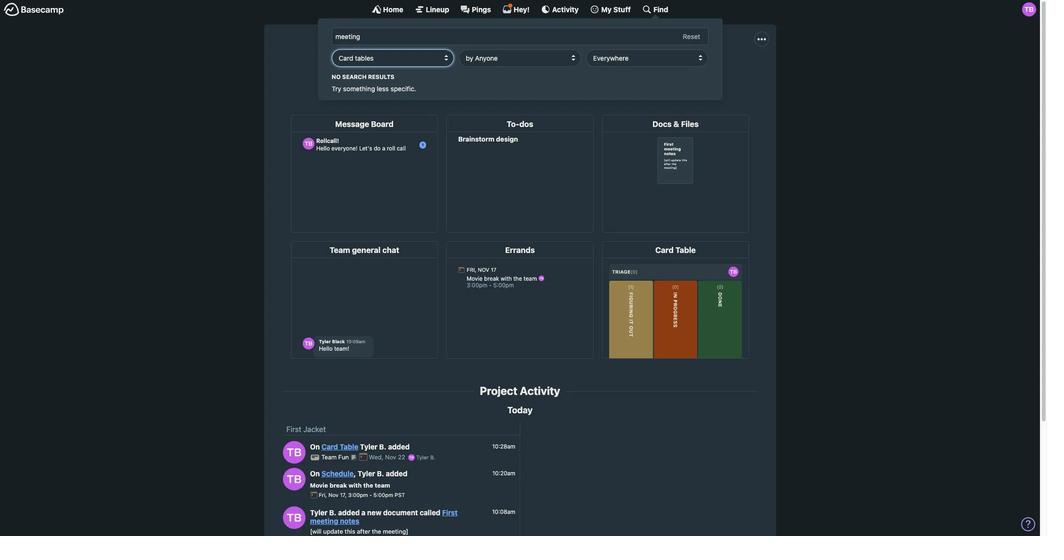 Task type: vqa. For each thing, say whether or not it's contained in the screenshot.
First to the right
yes



Task type: describe. For each thing, give the bounding box(es) containing it.
this
[[345, 528, 355, 536]]

team fun
[[321, 454, 351, 462]]

tyler down fri,
[[310, 509, 328, 517]]

a
[[362, 509, 366, 517]]

find
[[654, 5, 668, 13]]

thinking
[[513, 65, 540, 73]]

first jacket
[[287, 426, 326, 434]]

b. right '22'
[[430, 455, 436, 461]]

2 vertical spatial added
[[338, 509, 360, 517]]

b. up update
[[329, 509, 336, 517]]

b. up wed, nov 22
[[379, 443, 386, 452]]

activity link
[[541, 5, 579, 14]]

try
[[332, 85, 341, 93]]

switch accounts image
[[4, 2, 64, 17]]

1 and from the left
[[563, 65, 576, 73]]

added for ,       tyler b. added
[[386, 470, 407, 479]]

find button
[[642, 5, 668, 14]]

let's
[[347, 65, 363, 73]]

jacket for first jacket
[[303, 426, 326, 434]]

3:00pm
[[348, 493, 368, 499]]

new
[[367, 509, 382, 517]]

1 vertical spatial activity
[[520, 385, 560, 398]]

specific.
[[391, 85, 416, 93]]

10:08am element
[[492, 509, 515, 516]]

none reset field inside main element
[[678, 31, 705, 43]]

search
[[342, 73, 367, 80]]

home link
[[372, 5, 403, 14]]

added for tyler b. added
[[388, 443, 410, 452]]

team
[[375, 482, 390, 490]]

on for on card table tyler b. added
[[310, 443, 320, 452]]

schedule link
[[322, 470, 354, 479]]

project
[[480, 385, 518, 398]]

no search results try something less specific.
[[332, 73, 416, 93]]

a
[[639, 65, 644, 73]]

pings button
[[461, 5, 491, 14]]

tyler right ,
[[358, 470, 375, 479]]

after
[[357, 528, 370, 536]]

first jacket link
[[287, 426, 326, 434]]

notes
[[340, 517, 359, 526]]

[will
[[310, 528, 322, 536]]

1 of from the left
[[439, 65, 446, 73]]

on card table tyler b. added
[[310, 443, 410, 452]]

wed, nov 22
[[369, 454, 407, 462]]

tyler right '22'
[[416, 455, 429, 461]]

on for on schedule ,       tyler b. added
[[310, 470, 320, 479]]

movie
[[310, 482, 328, 490]]

Search for… search field
[[332, 28, 708, 45]]

with
[[349, 482, 362, 490]]

meeting
[[310, 517, 338, 526]]

10:28am
[[492, 444, 515, 451]]

10:08am
[[492, 509, 515, 516]]

card table link
[[322, 443, 358, 452]]

strips
[[578, 65, 597, 73]]

am
[[500, 65, 511, 73]]

b. up team
[[377, 470, 384, 479]]

results
[[368, 73, 395, 80]]

tyler b.
[[415, 455, 436, 461]]

jacket
[[417, 65, 437, 73]]

jacket for first jacket let's create the first jacket of the company! i am thinking rabits and strips and colors! a lot of colors!
[[514, 43, 561, 61]]

fun
[[338, 454, 349, 462]]

movie break with the team fri, nov 17, 3:00pm -     5:00pm pst
[[310, 482, 405, 499]]

i
[[497, 65, 499, 73]]

my stuff
[[601, 5, 631, 13]]

company!
[[461, 65, 495, 73]]

the left company!
[[448, 65, 459, 73]]

the inside movie break with the team fri, nov 17, 3:00pm -     5:00pm pst
[[363, 482, 373, 490]]



Task type: locate. For each thing, give the bounding box(es) containing it.
nov left '22'
[[385, 454, 396, 462]]

5:00pm
[[374, 493, 393, 499]]

stuff
[[613, 5, 631, 13]]

added down '22'
[[386, 470, 407, 479]]

home
[[383, 5, 403, 13]]

0 horizontal spatial and
[[563, 65, 576, 73]]

tyler b. added a new document called
[[310, 509, 442, 517]]

fri,
[[319, 493, 327, 499]]

lineup link
[[415, 5, 449, 14]]

my stuff button
[[590, 5, 631, 14]]

1 horizontal spatial first
[[442, 509, 458, 517]]

of right lot
[[662, 65, 668, 73]]

the
[[389, 65, 400, 73], [448, 65, 459, 73], [363, 482, 373, 490], [372, 528, 381, 536]]

wed,
[[369, 454, 383, 462]]

1 on from the top
[[310, 443, 320, 452]]

0 horizontal spatial colors!
[[614, 65, 637, 73]]

1 vertical spatial on
[[310, 470, 320, 479]]

2 of from the left
[[662, 65, 668, 73]]

1 vertical spatial first
[[287, 426, 301, 434]]

colors! right lot
[[670, 65, 694, 73]]

hey! button
[[502, 3, 530, 14]]

1 vertical spatial added
[[386, 470, 407, 479]]

first meeting notes
[[310, 509, 458, 526]]

my
[[601, 5, 612, 13]]

0 vertical spatial jacket
[[514, 43, 561, 61]]

first for first jacket let's create the first jacket of the company! i am thinking rabits and strips and colors! a lot of colors!
[[479, 43, 511, 61]]

and
[[563, 65, 576, 73], [599, 65, 612, 73]]

[will update this after the meeting]
[[310, 528, 408, 536]]

table
[[340, 443, 358, 452]]

None reset field
[[678, 31, 705, 43]]

17,
[[340, 493, 347, 499]]

nov left the 17,
[[329, 493, 339, 499]]

main element
[[0, 0, 1040, 100]]

lineup
[[426, 5, 449, 13]]

document
[[383, 509, 418, 517]]

0 vertical spatial activity
[[552, 5, 579, 13]]

tyler
[[360, 443, 378, 452], [416, 455, 429, 461], [358, 470, 375, 479], [310, 509, 328, 517]]

10:28am element
[[492, 444, 515, 451]]

,
[[354, 470, 356, 479]]

nov inside movie break with the team fri, nov 17, 3:00pm -     5:00pm pst
[[329, 493, 339, 499]]

b.
[[379, 443, 386, 452], [430, 455, 436, 461], [377, 470, 384, 479], [329, 509, 336, 517]]

2 and from the left
[[599, 65, 612, 73]]

1 horizontal spatial nov
[[385, 454, 396, 462]]

lot
[[646, 65, 660, 73]]

0 horizontal spatial nov
[[329, 493, 339, 499]]

22
[[398, 454, 405, 462]]

meeting]
[[383, 528, 408, 536]]

tyler black image
[[283, 468, 305, 491]]

try something less specific. alert
[[332, 73, 708, 94]]

tyler black image
[[1022, 2, 1036, 16], [283, 442, 305, 464], [408, 455, 415, 461], [283, 507, 305, 530]]

on schedule ,       tyler b. added
[[310, 470, 407, 479]]

no
[[332, 73, 341, 80]]

hey!
[[514, 5, 530, 13]]

1 colors! from the left
[[614, 65, 637, 73]]

added up '22'
[[388, 443, 410, 452]]

jacket inside the first jacket let's create the first jacket of the company! i am thinking rabits and strips and colors! a lot of colors!
[[514, 43, 561, 61]]

1 horizontal spatial of
[[662, 65, 668, 73]]

something
[[343, 85, 375, 93]]

schedule
[[322, 470, 354, 479]]

create
[[365, 65, 387, 73]]

first for first meeting notes
[[442, 509, 458, 517]]

the up -
[[363, 482, 373, 490]]

jacket up 'card'
[[303, 426, 326, 434]]

added
[[388, 443, 410, 452], [386, 470, 407, 479], [338, 509, 360, 517]]

colors!
[[614, 65, 637, 73], [670, 65, 694, 73]]

people on this project element
[[539, 75, 566, 104]]

first
[[402, 65, 415, 73]]

team
[[321, 454, 337, 462]]

break
[[330, 482, 347, 490]]

less
[[377, 85, 389, 93]]

0 horizontal spatial first
[[287, 426, 301, 434]]

1 horizontal spatial and
[[599, 65, 612, 73]]

1 vertical spatial nov
[[329, 493, 339, 499]]

and right strips
[[599, 65, 612, 73]]

and left strips
[[563, 65, 576, 73]]

0 vertical spatial on
[[310, 443, 320, 452]]

1 horizontal spatial jacket
[[514, 43, 561, 61]]

activity inside main element
[[552, 5, 579, 13]]

0 vertical spatial nov
[[385, 454, 396, 462]]

first for first jacket
[[287, 426, 301, 434]]

first inside the first jacket let's create the first jacket of the company! i am thinking rabits and strips and colors! a lot of colors!
[[479, 43, 511, 61]]

0 vertical spatial added
[[388, 443, 410, 452]]

pst
[[395, 493, 405, 499]]

2 colors! from the left
[[670, 65, 694, 73]]

movie break with the team link
[[310, 482, 390, 490]]

rabits
[[542, 65, 561, 73]]

activity up today
[[520, 385, 560, 398]]

activity
[[552, 5, 579, 13], [520, 385, 560, 398]]

on
[[310, 443, 320, 452], [310, 470, 320, 479]]

the right after
[[372, 528, 381, 536]]

first jacket let's create the first jacket of the company! i am thinking rabits and strips and colors! a lot of colors!
[[347, 43, 694, 73]]

10:20am
[[493, 470, 515, 477]]

project activity
[[480, 385, 560, 398]]

2 horizontal spatial first
[[479, 43, 511, 61]]

jacket
[[514, 43, 561, 61], [303, 426, 326, 434]]

on up movie
[[310, 470, 320, 479]]

tyler up wed,
[[360, 443, 378, 452]]

0 horizontal spatial of
[[439, 65, 446, 73]]

10:20am element
[[493, 470, 515, 477]]

0 horizontal spatial jacket
[[303, 426, 326, 434]]

2 on from the top
[[310, 470, 320, 479]]

on left 'card'
[[310, 443, 320, 452]]

of right the jacket
[[439, 65, 446, 73]]

first
[[479, 43, 511, 61], [287, 426, 301, 434], [442, 509, 458, 517]]

of
[[439, 65, 446, 73], [662, 65, 668, 73]]

today
[[507, 405, 533, 416]]

added left a
[[338, 509, 360, 517]]

update
[[323, 528, 343, 536]]

1 vertical spatial jacket
[[303, 426, 326, 434]]

2 vertical spatial first
[[442, 509, 458, 517]]

the left first
[[389, 65, 400, 73]]

-
[[369, 493, 372, 499]]

activity left my
[[552, 5, 579, 13]]

called
[[420, 509, 440, 517]]

nov
[[385, 454, 396, 462], [329, 493, 339, 499]]

first inside the first meeting notes
[[442, 509, 458, 517]]

0 vertical spatial first
[[479, 43, 511, 61]]

first meeting notes link
[[310, 509, 458, 526]]

pings
[[472, 5, 491, 13]]

tyler black image inside main element
[[1022, 2, 1036, 16]]

1 horizontal spatial colors!
[[670, 65, 694, 73]]

colors! left "a"
[[614, 65, 637, 73]]

jacket up thinking
[[514, 43, 561, 61]]

card
[[322, 443, 338, 452]]



